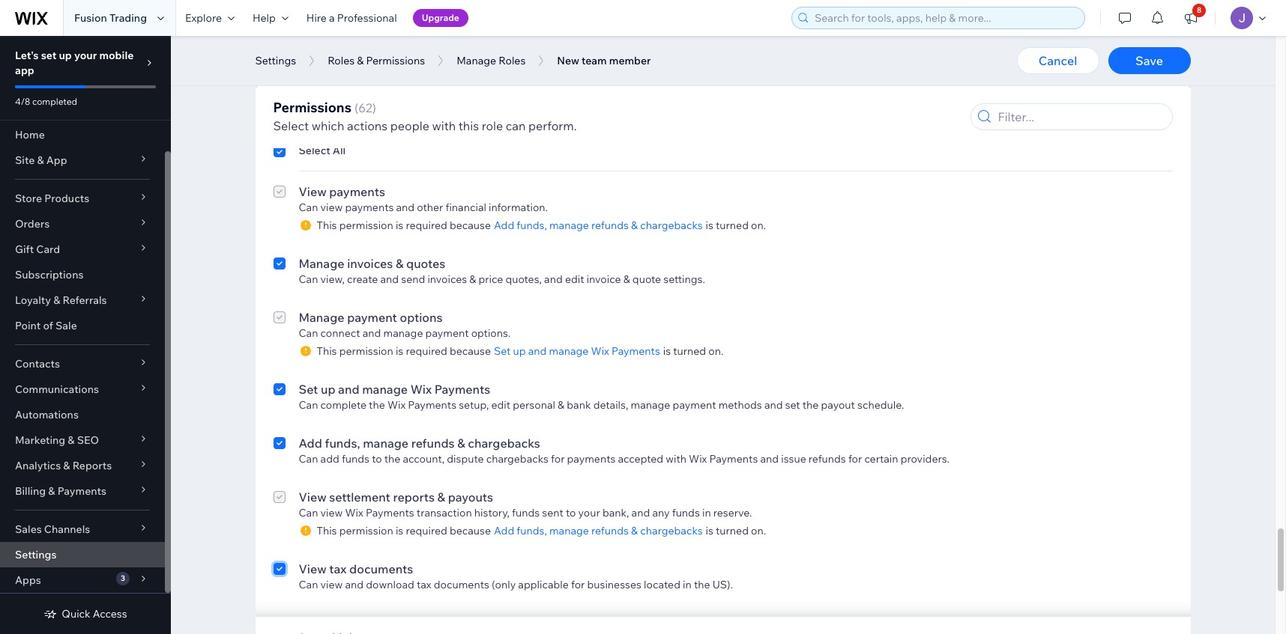 Task type: vqa. For each thing, say whether or not it's contained in the screenshot.
Back
no



Task type: describe. For each thing, give the bounding box(es) containing it.
quick
[[62, 608, 90, 621]]

& up businesses
[[631, 525, 638, 538]]

this permission is required because set up and manage wix payments is turned on.
[[317, 345, 724, 358]]

payouts
[[448, 490, 493, 505]]

8
[[1197, 5, 1202, 15]]

people
[[390, 118, 429, 133]]

settings link
[[0, 543, 165, 568]]

set inside let's set up your mobile app
[[41, 49, 56, 62]]

loyalty
[[15, 294, 51, 307]]

analytics inside dropdown button
[[15, 460, 61, 473]]

and right methods
[[764, 399, 783, 412]]

wix inside add funds, manage refunds & chargebacks can add funds to the account, dispute chargebacks for payments accepted with wix payments and issue refunds for certain providers.
[[689, 453, 707, 466]]

the right complete at the left bottom of page
[[369, 399, 385, 412]]

sale
[[55, 319, 77, 333]]

8 button
[[1175, 0, 1208, 36]]

marketing & seo
[[15, 434, 99, 448]]

select inside permissions ( 62 ) select which actions people with this role can perform.
[[273, 118, 309, 133]]

0 horizontal spatial for
[[551, 453, 565, 466]]

2 horizontal spatial funds
[[672, 507, 700, 520]]

permissions inside button
[[366, 54, 425, 67]]

reserve.
[[713, 507, 752, 520]]

settings button
[[248, 49, 304, 72]]

and inside view settlement reports & payouts can view wix payments transaction history, funds sent to your bank, and any funds in reserve.
[[632, 507, 650, 520]]

transaction
[[417, 507, 472, 520]]

refunds up account,
[[411, 436, 455, 451]]

permission for payments
[[339, 219, 393, 232]]

certain
[[865, 453, 898, 466]]

access
[[93, 608, 127, 621]]

up inside set up and manage wix payments can complete the wix payments setup, edit personal & bank details, manage payment methods and set the payout schedule.
[[321, 382, 335, 397]]

1 horizontal spatial documents
[[434, 579, 489, 592]]

& inside add funds, manage refunds & chargebacks can add funds to the account, dispute chargebacks for payments accepted with wix payments and issue refunds for certain providers.
[[457, 436, 465, 451]]

(
[[355, 100, 358, 115]]

set up and manage wix payments can complete the wix payments setup, edit personal & bank details, manage payment methods and set the payout schedule.
[[299, 382, 904, 412]]

& up "send"
[[396, 256, 404, 271]]

payments up "setup,"
[[435, 382, 490, 397]]

invoice
[[587, 273, 621, 286]]

automations
[[15, 409, 79, 422]]

settings for settings button
[[255, 54, 296, 67]]

upgrade
[[422, 12, 459, 23]]

view tax documents can view and download tax documents (only applicable for businesses located in the us).
[[299, 562, 733, 592]]

finances
[[369, 102, 419, 117]]

help button
[[244, 0, 297, 36]]

can inside the manage payment options can connect and manage payment options.
[[299, 327, 318, 340]]

all
[[345, 49, 356, 63]]

permissions inside permissions ( 62 ) select which actions people with this role can perform.
[[273, 99, 352, 116]]

1 horizontal spatial invoices
[[428, 273, 467, 286]]

information.
[[489, 201, 548, 214]]

& inside set up and manage wix payments can complete the wix payments setup, edit personal & bank details, manage payment methods and set the payout schedule.
[[558, 399, 565, 412]]

reports
[[72, 460, 112, 473]]

62
[[358, 100, 372, 115]]

0 vertical spatial payments
[[329, 184, 385, 199]]

the inside view tax documents can view and download tax documents (only applicable for businesses located in the us).
[[694, 579, 710, 592]]

1 horizontal spatial funds
[[512, 507, 540, 520]]

marketing & seo button
[[0, 428, 165, 454]]

contacts
[[15, 358, 60, 371]]

manage inside the manage payment options can connect and manage payment options.
[[383, 327, 423, 340]]

2 roles from the left
[[499, 54, 526, 67]]

sent
[[542, 507, 564, 520]]

providers.
[[901, 453, 950, 466]]

manage up invoice
[[549, 219, 589, 232]]

completed
[[32, 96, 77, 107]]

required for payment
[[406, 345, 447, 358]]

because for manage payment options
[[450, 345, 491, 358]]

your inside let's set up your mobile app
[[74, 49, 97, 62]]

member
[[609, 54, 651, 67]]

options
[[400, 310, 443, 325]]

permissions ( 62 ) select which actions people with this role can perform.
[[273, 99, 577, 133]]

manage for roles
[[457, 54, 496, 67]]

can inside manage invoices & quotes can view, create and send invoices & price quotes, and edit invoice & quote settings.
[[299, 273, 318, 286]]

refunds down the bank,
[[591, 525, 629, 538]]

on. for view settlement reports & payouts
[[751, 525, 766, 538]]

home
[[15, 128, 45, 142]]

0 horizontal spatial tax
[[329, 562, 347, 577]]

payments up set up and manage wix payments can complete the wix payments setup, edit personal & bank details, manage payment methods and set the payout schedule.
[[612, 345, 660, 358]]

site
[[358, 49, 376, 63]]

your inside view settlement reports & payouts can view wix payments transaction history, funds sent to your bank, and any funds in reserve.
[[578, 507, 600, 520]]

manage down sent on the left bottom of the page
[[549, 525, 589, 538]]

manage for payment
[[299, 310, 344, 325]]

turned for view settlement reports & payouts
[[716, 525, 749, 538]]

view for settlement
[[299, 490, 327, 505]]

roles & permissions
[[328, 54, 425, 67]]

this for payment
[[317, 345, 337, 358]]

wix up set up and manage wix payments can complete the wix payments setup, edit personal & bank details, manage payment methods and set the payout schedule.
[[591, 345, 609, 358]]

because for view payments
[[450, 219, 491, 232]]

& inside popup button
[[68, 434, 75, 448]]

card
[[36, 243, 60, 256]]

add funds, manage refunds & chargebacks can add funds to the account, dispute chargebacks for payments accepted with wix payments and issue refunds for certain providers.
[[299, 436, 950, 466]]

analytics & reports button
[[0, 454, 165, 479]]

products
[[44, 192, 89, 205]]

schedule.
[[858, 399, 904, 412]]

permission for settlement
[[339, 525, 393, 538]]

funds, for payments
[[517, 219, 547, 232]]

turned for view payments
[[716, 219, 749, 232]]

explore
[[185, 11, 222, 25]]

roles & permissions button
[[320, 49, 433, 72]]

reports
[[393, 490, 435, 505]]

Filter... field
[[994, 104, 1167, 130]]

refunds up invoice
[[591, 219, 629, 232]]

wix right complete at the left bottom of page
[[387, 399, 406, 412]]

and inside view tax documents can view and download tax documents (only applicable for businesses located in the us).
[[345, 579, 364, 592]]

payments left "setup,"
[[408, 399, 457, 412]]

to inside view settlement reports & payouts can view wix payments transaction history, funds sent to your bank, and any funds in reserve.
[[566, 507, 576, 520]]

create
[[347, 273, 378, 286]]

point of sale link
[[0, 313, 165, 339]]

app
[[15, 64, 34, 77]]

chargebacks up settings.
[[640, 219, 703, 232]]

payments & finances
[[300, 102, 422, 117]]

wix inside view settlement reports & payouts can view wix payments transaction history, funds sent to your bank, and any funds in reserve.
[[345, 507, 363, 520]]

chargebacks up dispute
[[468, 436, 540, 451]]

funds inside add funds, manage refunds & chargebacks can add funds to the account, dispute chargebacks for payments accepted with wix payments and issue refunds for certain providers.
[[342, 453, 370, 466]]

site & app button
[[0, 148, 165, 173]]

1 vertical spatial select
[[299, 144, 330, 157]]

subscriptions link
[[0, 262, 165, 288]]

and inside the "view payments can view payments and other financial information."
[[396, 201, 415, 214]]

and right quotes,
[[544, 273, 563, 286]]

on. for view payments
[[751, 219, 766, 232]]

this permission is required because add funds, manage refunds & chargebacks is turned on. for payments
[[317, 219, 766, 232]]

in inside view settlement reports & payouts can view wix payments transaction history, funds sent to your bank, and any funds in reserve.
[[702, 507, 711, 520]]

manage invoices & quotes can view, create and send invoices & price quotes, and edit invoice & quote settings.
[[299, 256, 705, 286]]

turned for manage payment options
[[673, 345, 706, 358]]

& right (
[[359, 102, 367, 117]]

fusion trading
[[74, 11, 147, 25]]

communications
[[15, 383, 99, 397]]

financial
[[446, 201, 486, 214]]

1 horizontal spatial tax
[[417, 579, 431, 592]]

orders button
[[0, 211, 165, 237]]

analytics
[[378, 49, 422, 63]]

& inside view settlement reports & payouts can view wix payments transaction history, funds sent to your bank, and any funds in reserve.
[[437, 490, 445, 505]]

this for payments
[[317, 219, 337, 232]]

let's set up your mobile app
[[15, 49, 134, 77]]

referrals
[[63, 294, 107, 307]]

new
[[557, 54, 579, 67]]

fusion
[[74, 11, 107, 25]]

manage roles
[[457, 54, 526, 67]]

can inside view tax documents can view and download tax documents (only applicable for businesses located in the us).
[[299, 579, 318, 592]]

in inside view tax documents can view and download tax documents (only applicable for businesses located in the us).
[[683, 579, 692, 592]]

any
[[652, 507, 670, 520]]

1 horizontal spatial payment
[[425, 327, 469, 340]]

0 horizontal spatial invoices
[[347, 256, 393, 271]]

help
[[253, 11, 276, 25]]

bank
[[567, 399, 591, 412]]

contacts button
[[0, 352, 165, 377]]

funds, for settlement
[[517, 525, 547, 538]]

settings.
[[664, 273, 705, 286]]

and left "send"
[[380, 273, 399, 286]]

4/8
[[15, 96, 30, 107]]

can inside view site analytics can view all site analytics and statistics.
[[299, 49, 318, 63]]

payments inside view settlement reports & payouts can view wix payments transaction history, funds sent to your bank, and any funds in reserve.
[[366, 507, 414, 520]]

payments inside popup button
[[57, 485, 106, 498]]

automations link
[[0, 403, 165, 428]]

this for settlement
[[317, 525, 337, 538]]

the inside add funds, manage refunds & chargebacks can add funds to the account, dispute chargebacks for payments accepted with wix payments and issue refunds for certain providers.
[[384, 453, 401, 466]]

2 horizontal spatial for
[[848, 453, 862, 466]]

apps
[[15, 574, 41, 588]]

manage up bank
[[549, 345, 589, 358]]

gift card button
[[0, 237, 165, 262]]

can inside the "view payments can view payments and other financial information."
[[299, 201, 318, 214]]

new team member
[[557, 54, 651, 67]]

analytics & reports
[[15, 460, 112, 473]]

loyalty & referrals
[[15, 294, 107, 307]]

edit inside manage invoices & quotes can view, create and send invoices & price quotes, and edit invoice & quote settings.
[[565, 273, 584, 286]]

point of sale
[[15, 319, 77, 333]]

save
[[1136, 53, 1163, 68]]

view inside the "view payments can view payments and other financial information."
[[320, 201, 343, 214]]

required for settlement
[[406, 525, 447, 538]]

gift
[[15, 243, 34, 256]]

& right loyalty
[[53, 294, 60, 307]]



Task type: locate. For each thing, give the bounding box(es) containing it.
0 vertical spatial edit
[[565, 273, 584, 286]]

1 vertical spatial add
[[299, 436, 322, 451]]

and inside view site analytics can view all site analytics and statistics.
[[424, 49, 442, 63]]

3 view from the top
[[320, 507, 343, 520]]

8 can from the top
[[299, 579, 318, 592]]

1 this from the top
[[317, 219, 337, 232]]

of
[[43, 319, 53, 333]]

1 vertical spatial required
[[406, 345, 447, 358]]

hire a professional
[[306, 11, 397, 25]]

1 horizontal spatial site
[[329, 33, 352, 48]]

6 can from the top
[[299, 453, 318, 466]]

None checkbox
[[273, 381, 285, 412], [273, 435, 285, 466], [273, 489, 285, 538], [273, 381, 285, 412], [273, 435, 285, 466], [273, 489, 285, 538]]

and inside the manage payment options can connect and manage payment options.
[[363, 327, 381, 340]]

funds, up add
[[325, 436, 360, 451]]

with left this
[[432, 118, 456, 133]]

1 this permission is required because add funds, manage refunds & chargebacks is turned on. from the top
[[317, 219, 766, 232]]

0 vertical spatial this permission is required because add funds, manage refunds & chargebacks is turned on.
[[317, 219, 766, 232]]

1 roles from the left
[[328, 54, 355, 67]]

settings for the settings link
[[15, 549, 57, 562]]

quick access
[[62, 608, 127, 621]]

1 view from the top
[[299, 33, 327, 48]]

1 vertical spatial this
[[317, 345, 337, 358]]

your
[[74, 49, 97, 62], [578, 507, 600, 520]]

manage down options
[[383, 327, 423, 340]]

0 horizontal spatial your
[[74, 49, 97, 62]]

1 horizontal spatial settings
[[255, 54, 296, 67]]

a
[[329, 11, 335, 25]]

0 horizontal spatial to
[[372, 453, 382, 466]]

0 vertical spatial permission
[[339, 219, 393, 232]]

sales
[[15, 523, 42, 537]]

trading
[[109, 11, 147, 25]]

1 vertical spatial add funds, manage refunds & chargebacks button
[[491, 525, 706, 538]]

1 vertical spatial analytics
[[15, 460, 61, 473]]

2 this from the top
[[317, 345, 337, 358]]

perform.
[[528, 118, 577, 133]]

1 can from the top
[[299, 49, 318, 63]]

payments down all
[[329, 184, 385, 199]]

and
[[424, 49, 442, 63], [396, 201, 415, 214], [380, 273, 399, 286], [544, 273, 563, 286], [363, 327, 381, 340], [528, 345, 547, 358], [338, 382, 359, 397], [764, 399, 783, 412], [760, 453, 779, 466], [632, 507, 650, 520], [345, 579, 364, 592]]

let's
[[15, 49, 39, 62]]

for
[[551, 453, 565, 466], [848, 453, 862, 466], [571, 579, 585, 592]]

funds,
[[517, 219, 547, 232], [325, 436, 360, 451], [517, 525, 547, 538]]

select left which
[[273, 118, 309, 133]]

1 vertical spatial manage
[[299, 256, 344, 271]]

3 can from the top
[[299, 273, 318, 286]]

this permission is required because add funds, manage refunds & chargebacks is turned on. for payouts
[[317, 525, 766, 538]]

in right located
[[683, 579, 692, 592]]

up inside let's set up your mobile app
[[59, 49, 72, 62]]

view inside view site analytics can view all site analytics and statistics.
[[299, 33, 327, 48]]

which
[[312, 118, 344, 133]]

1 vertical spatial tax
[[417, 579, 431, 592]]

1 horizontal spatial roles
[[499, 54, 526, 67]]

add inside add funds, manage refunds & chargebacks can add funds to the account, dispute chargebacks for payments accepted with wix payments and issue refunds for certain providers.
[[299, 436, 322, 451]]

all
[[333, 144, 346, 157]]

store products
[[15, 192, 89, 205]]

0 horizontal spatial permissions
[[273, 99, 352, 116]]

site inside dropdown button
[[15, 154, 35, 167]]

set right let's
[[41, 49, 56, 62]]

manage for invoices
[[299, 256, 344, 271]]

1 vertical spatial invoices
[[428, 273, 467, 286]]

us).
[[713, 579, 733, 592]]

1 horizontal spatial set
[[785, 399, 800, 412]]

1 vertical spatial payment
[[425, 327, 469, 340]]

this down settlement
[[317, 525, 337, 538]]

because down financial
[[450, 219, 491, 232]]

0 vertical spatial funds,
[[517, 219, 547, 232]]

with inside permissions ( 62 ) select which actions people with this role can perform.
[[432, 118, 456, 133]]

to inside add funds, manage refunds & chargebacks can add funds to the account, dispute chargebacks for payments accepted with wix payments and issue refunds for certain providers.
[[372, 453, 382, 466]]

manage inside add funds, manage refunds & chargebacks can add funds to the account, dispute chargebacks for payments accepted with wix payments and issue refunds for certain providers.
[[363, 436, 409, 451]]

& left seo
[[68, 434, 75, 448]]

& right all
[[357, 54, 364, 67]]

orders
[[15, 217, 50, 231]]

setup,
[[459, 399, 489, 412]]

1 permission from the top
[[339, 219, 393, 232]]

edit left invoice
[[565, 273, 584, 286]]

3
[[121, 574, 125, 584]]

analytics up the roles & permissions button
[[354, 33, 407, 48]]

1 because from the top
[[450, 219, 491, 232]]

issue
[[781, 453, 806, 466]]

set inside set up and manage wix payments can complete the wix payments setup, edit personal & bank details, manage payment methods and set the payout schedule.
[[785, 399, 800, 412]]

hire
[[306, 11, 327, 25]]

0 vertical spatial to
[[372, 453, 382, 466]]

and left download
[[345, 579, 364, 592]]

wix right accepted
[[689, 453, 707, 466]]

analytics down marketing
[[15, 460, 61, 473]]

for up sent on the left bottom of the page
[[551, 453, 565, 466]]

1 vertical spatial your
[[578, 507, 600, 520]]

manage inside manage invoices & quotes can view, create and send invoices & price quotes, and edit invoice & quote settings.
[[299, 256, 344, 271]]

edit inside set up and manage wix payments can complete the wix payments setup, edit personal & bank details, manage payment methods and set the payout schedule.
[[491, 399, 511, 412]]

1 horizontal spatial your
[[578, 507, 600, 520]]

and right analytics
[[424, 49, 442, 63]]

1 horizontal spatial set
[[494, 345, 511, 358]]

site down home
[[15, 154, 35, 167]]

5 can from the top
[[299, 399, 318, 412]]

1 vertical spatial documents
[[434, 579, 489, 592]]

can inside add funds, manage refunds & chargebacks can add funds to the account, dispute chargebacks for payments accepted with wix payments and issue refunds for certain providers.
[[299, 453, 318, 466]]

businesses
[[587, 579, 642, 592]]

for right applicable
[[571, 579, 585, 592]]

1 vertical spatial set
[[785, 399, 800, 412]]

this permission is required because add funds, manage refunds & chargebacks is turned on. down sent on the left bottom of the page
[[317, 525, 766, 538]]

1 horizontal spatial in
[[702, 507, 711, 520]]

1 vertical spatial settings
[[15, 549, 57, 562]]

can
[[506, 118, 526, 133]]

0 horizontal spatial site
[[15, 154, 35, 167]]

to right sent on the left bottom of the page
[[566, 507, 576, 520]]

2 required from the top
[[406, 345, 447, 358]]

up up personal
[[513, 345, 526, 358]]

sales channels button
[[0, 517, 165, 543]]

add for view payments
[[494, 219, 514, 232]]

wix down the manage payment options can connect and manage payment options.
[[411, 382, 432, 397]]

& up quote
[[631, 219, 638, 232]]

1 vertical spatial edit
[[491, 399, 511, 412]]

view inside the "view payments can view payments and other financial information."
[[299, 184, 327, 199]]

& left bank
[[558, 399, 565, 412]]

1 vertical spatial because
[[450, 345, 491, 358]]

0 vertical spatial this
[[317, 219, 337, 232]]

& left reports
[[63, 460, 70, 473]]

your left the mobile
[[74, 49, 97, 62]]

view down settlement
[[320, 507, 343, 520]]

add funds, manage refunds & chargebacks button down the bank,
[[491, 525, 706, 538]]

view,
[[320, 273, 345, 286]]

0 vertical spatial documents
[[349, 562, 413, 577]]

the left account,
[[384, 453, 401, 466]]

0 horizontal spatial set
[[299, 382, 318, 397]]

for left certain
[[848, 453, 862, 466]]

view for site
[[299, 33, 327, 48]]

add funds, manage refunds & chargebacks button for payments
[[491, 219, 706, 232]]

1 vertical spatial site
[[15, 154, 35, 167]]

0 vertical spatial set
[[494, 345, 511, 358]]

add funds, manage refunds & chargebacks button up invoice
[[491, 219, 706, 232]]

communications button
[[0, 377, 165, 403]]

0 vertical spatial because
[[450, 219, 491, 232]]

refunds right 'issue'
[[809, 453, 846, 466]]

2 vertical spatial funds,
[[517, 525, 547, 538]]

payments up the reserve.
[[709, 453, 758, 466]]

site up all
[[329, 33, 352, 48]]

payments down reports
[[366, 507, 414, 520]]

0 horizontal spatial analytics
[[15, 460, 61, 473]]

0 vertical spatial turned
[[716, 219, 749, 232]]

2 vertical spatial turned
[[716, 525, 749, 538]]

view inside view tax documents can view and download tax documents (only applicable for businesses located in the us).
[[299, 562, 327, 577]]

funds right add
[[342, 453, 370, 466]]

required for payments
[[406, 219, 447, 232]]

site inside view site analytics can view all site analytics and statistics.
[[329, 33, 352, 48]]

0 horizontal spatial payment
[[347, 310, 397, 325]]

view left download
[[320, 579, 343, 592]]

0 vertical spatial tax
[[329, 562, 347, 577]]

1 vertical spatial with
[[666, 453, 687, 466]]

2 horizontal spatial up
[[513, 345, 526, 358]]

view inside view settlement reports & payouts can view wix payments transaction history, funds sent to your bank, and any funds in reserve.
[[299, 490, 327, 505]]

manage up account,
[[363, 436, 409, 451]]

add for view settlement reports & payouts
[[494, 525, 514, 538]]

0 vertical spatial on.
[[751, 219, 766, 232]]

view inside view settlement reports & payouts can view wix payments transaction history, funds sent to your bank, and any funds in reserve.
[[320, 507, 343, 520]]

2 vertical spatial permission
[[339, 525, 393, 538]]

and left other
[[396, 201, 415, 214]]

1 vertical spatial permissions
[[273, 99, 352, 116]]

4/8 completed
[[15, 96, 77, 107]]

view for payments
[[299, 184, 327, 199]]

0 vertical spatial required
[[406, 219, 447, 232]]

1 horizontal spatial with
[[666, 453, 687, 466]]

and left 'issue'
[[760, 453, 779, 466]]

manage inside manage roles button
[[457, 54, 496, 67]]

on. for manage payment options
[[709, 345, 724, 358]]

manage right details,
[[631, 399, 670, 412]]

marketing
[[15, 434, 65, 448]]

set
[[41, 49, 56, 62], [785, 399, 800, 412]]

& inside button
[[357, 54, 364, 67]]

payments down analytics & reports dropdown button
[[57, 485, 106, 498]]

0 vertical spatial select
[[273, 118, 309, 133]]

manage
[[457, 54, 496, 67], [299, 256, 344, 271], [299, 310, 344, 325]]

set up and manage wix payments button
[[491, 345, 663, 358]]

documents left (only
[[434, 579, 489, 592]]

your left the bank,
[[578, 507, 600, 520]]

1 vertical spatial in
[[683, 579, 692, 592]]

and up personal
[[528, 345, 547, 358]]

other
[[417, 201, 443, 214]]

payments up which
[[300, 102, 356, 117]]

1 vertical spatial up
[[513, 345, 526, 358]]

with
[[432, 118, 456, 133], [666, 453, 687, 466]]

can inside set up and manage wix payments can complete the wix payments setup, edit personal & bank details, manage payment methods and set the payout schedule.
[[299, 399, 318, 412]]

1 horizontal spatial edit
[[565, 273, 584, 286]]

2 permission from the top
[[339, 345, 393, 358]]

and inside add funds, manage refunds & chargebacks can add funds to the account, dispute chargebacks for payments accepted with wix payments and issue refunds for certain providers.
[[760, 453, 779, 466]]

settings inside the settings link
[[15, 549, 57, 562]]

& left quote
[[623, 273, 630, 286]]

permission for payment
[[339, 345, 393, 358]]

0 horizontal spatial funds
[[342, 453, 370, 466]]

located
[[644, 579, 681, 592]]

professional
[[337, 11, 397, 25]]

4 view from the top
[[299, 562, 327, 577]]

payments inside add funds, manage refunds & chargebacks can add funds to the account, dispute chargebacks for payments accepted with wix payments and issue refunds for certain providers.
[[567, 453, 616, 466]]

to up settlement
[[372, 453, 382, 466]]

add down information.
[[494, 219, 514, 232]]

download
[[366, 579, 414, 592]]

None checkbox
[[273, 31, 285, 63], [273, 144, 285, 162], [273, 183, 285, 232], [273, 255, 285, 286], [273, 309, 285, 358], [273, 561, 285, 592], [273, 31, 285, 63], [273, 144, 285, 162], [273, 183, 285, 232], [273, 255, 285, 286], [273, 309, 285, 358], [273, 561, 285, 592]]

2 vertical spatial this
[[317, 525, 337, 538]]

point
[[15, 319, 41, 333]]

site & app
[[15, 154, 67, 167]]

sidebar element
[[0, 36, 171, 635]]

up up complete at the left bottom of page
[[321, 382, 335, 397]]

turned
[[716, 219, 749, 232], [673, 345, 706, 358], [716, 525, 749, 538]]

role
[[482, 118, 503, 133]]

2 this permission is required because add funds, manage refunds & chargebacks is turned on. from the top
[[317, 525, 766, 538]]

0 vertical spatial in
[[702, 507, 711, 520]]

0 vertical spatial up
[[59, 49, 72, 62]]

3 required from the top
[[406, 525, 447, 538]]

0 vertical spatial analytics
[[354, 33, 407, 48]]

settings down help button
[[255, 54, 296, 67]]

details,
[[593, 399, 628, 412]]

set inside set up and manage wix payments can complete the wix payments setup, edit personal & bank details, manage payment methods and set the payout schedule.
[[299, 382, 318, 397]]

view inside view site analytics can view all site analytics and statistics.
[[320, 49, 343, 63]]

0 vertical spatial set
[[41, 49, 56, 62]]

account,
[[403, 453, 445, 466]]

0 horizontal spatial in
[[683, 579, 692, 592]]

2 can from the top
[[299, 201, 318, 214]]

because for view settlement reports & payouts
[[450, 525, 491, 538]]

3 this from the top
[[317, 525, 337, 538]]

3 view from the top
[[299, 490, 327, 505]]

chargebacks down any
[[640, 525, 703, 538]]

actions
[[347, 118, 388, 133]]

team
[[582, 54, 607, 67]]

1 horizontal spatial to
[[566, 507, 576, 520]]

1 vertical spatial set
[[299, 382, 318, 397]]

required down other
[[406, 219, 447, 232]]

0 horizontal spatial up
[[59, 49, 72, 62]]

payment inside set up and manage wix payments can complete the wix payments setup, edit personal & bank details, manage payment methods and set the payout schedule.
[[673, 399, 716, 412]]

funds left sent on the left bottom of the page
[[512, 507, 540, 520]]

required
[[406, 219, 447, 232], [406, 345, 447, 358], [406, 525, 447, 538]]

permission down settlement
[[339, 525, 393, 538]]

0 vertical spatial with
[[432, 118, 456, 133]]

funds, down view settlement reports & payouts can view wix payments transaction history, funds sent to your bank, and any funds in reserve. on the bottom
[[517, 525, 547, 538]]

2 vertical spatial up
[[321, 382, 335, 397]]

billing
[[15, 485, 46, 498]]

documents up download
[[349, 562, 413, 577]]

1 horizontal spatial permissions
[[366, 54, 425, 67]]

because down history,
[[450, 525, 491, 538]]

complete
[[320, 399, 367, 412]]

roles left site
[[328, 54, 355, 67]]

payments left other
[[345, 201, 394, 214]]

in left the reserve.
[[702, 507, 711, 520]]

1 vertical spatial permission
[[339, 345, 393, 358]]

(only
[[492, 579, 516, 592]]

2 vertical spatial because
[[450, 525, 491, 538]]

1 required from the top
[[406, 219, 447, 232]]

payment down options
[[425, 327, 469, 340]]

settings inside settings button
[[255, 54, 296, 67]]

0 horizontal spatial roles
[[328, 54, 355, 67]]

cancel
[[1039, 53, 1077, 68]]

view for tax
[[299, 562, 327, 577]]

set left payout
[[785, 399, 800, 412]]

2 vertical spatial add
[[494, 525, 514, 538]]

and left any
[[632, 507, 650, 520]]

and up complete at the left bottom of page
[[338, 382, 359, 397]]

3 permission from the top
[[339, 525, 393, 538]]

0 vertical spatial settings
[[255, 54, 296, 67]]

1 view from the top
[[320, 49, 343, 63]]

)
[[372, 100, 376, 115]]

2 vertical spatial payments
[[567, 453, 616, 466]]

with inside add funds, manage refunds & chargebacks can add funds to the account, dispute chargebacks for payments accepted with wix payments and issue refunds for certain providers.
[[666, 453, 687, 466]]

this permission is required because add funds, manage refunds & chargebacks is turned on. down information.
[[317, 219, 766, 232]]

select all
[[299, 144, 346, 157]]

0 vertical spatial invoices
[[347, 256, 393, 271]]

manage payment options can connect and manage payment options.
[[299, 310, 511, 340]]

2 add funds, manage refunds & chargebacks button from the top
[[491, 525, 706, 538]]

0 horizontal spatial set
[[41, 49, 56, 62]]

to
[[372, 453, 382, 466], [566, 507, 576, 520]]

manage roles button
[[449, 49, 533, 72]]

2 vertical spatial on.
[[751, 525, 766, 538]]

methods
[[719, 399, 762, 412]]

bank,
[[603, 507, 629, 520]]

1 add funds, manage refunds & chargebacks button from the top
[[491, 219, 706, 232]]

this permission is required because add funds, manage refunds & chargebacks is turned on.
[[317, 219, 766, 232], [317, 525, 766, 538]]

manage inside the manage payment options can connect and manage payment options.
[[299, 310, 344, 325]]

view left all
[[320, 49, 343, 63]]

up right let's
[[59, 49, 72, 62]]

1 horizontal spatial up
[[321, 382, 335, 397]]

0 vertical spatial add
[[494, 219, 514, 232]]

4 view from the top
[[320, 579, 343, 592]]

1 vertical spatial funds,
[[325, 436, 360, 451]]

0 vertical spatial your
[[74, 49, 97, 62]]

quick access button
[[44, 608, 127, 621]]

2 horizontal spatial payment
[[673, 399, 716, 412]]

2 vertical spatial required
[[406, 525, 447, 538]]

& left app
[[37, 154, 44, 167]]

with right accepted
[[666, 453, 687, 466]]

settings down sales
[[15, 549, 57, 562]]

store products button
[[0, 186, 165, 211]]

& right the billing
[[48, 485, 55, 498]]

view inside view tax documents can view and download tax documents (only applicable for businesses located in the us).
[[320, 579, 343, 592]]

2 view from the top
[[320, 201, 343, 214]]

view
[[320, 49, 343, 63], [320, 201, 343, 214], [320, 507, 343, 520], [320, 579, 343, 592]]

& left price
[[469, 273, 476, 286]]

applicable
[[518, 579, 569, 592]]

edit right "setup,"
[[491, 399, 511, 412]]

funds right any
[[672, 507, 700, 520]]

can inside view settlement reports & payouts can view wix payments transaction history, funds sent to your bank, and any funds in reserve.
[[299, 507, 318, 520]]

payment
[[347, 310, 397, 325], [425, 327, 469, 340], [673, 399, 716, 412]]

manage up complete at the left bottom of page
[[362, 382, 408, 397]]

view payments can view payments and other financial information.
[[299, 184, 548, 214]]

settings
[[255, 54, 296, 67], [15, 549, 57, 562]]

hire a professional link
[[297, 0, 406, 36]]

save button
[[1108, 47, 1191, 74]]

add funds, manage refunds & chargebacks button for payouts
[[491, 525, 706, 538]]

0 vertical spatial manage
[[457, 54, 496, 67]]

Search for tools, apps, help & more... field
[[810, 7, 1080, 28]]

options.
[[471, 327, 511, 340]]

permission up create
[[339, 219, 393, 232]]

because down options.
[[450, 345, 491, 358]]

1 vertical spatial payments
[[345, 201, 394, 214]]

required down transaction
[[406, 525, 447, 538]]

4 can from the top
[[299, 327, 318, 340]]

billing & payments
[[15, 485, 106, 498]]

quote
[[633, 273, 661, 286]]

quotes,
[[506, 273, 542, 286]]

payments inside add funds, manage refunds & chargebacks can add funds to the account, dispute chargebacks for payments accepted with wix payments and issue refunds for certain providers.
[[709, 453, 758, 466]]

analytics inside view site analytics can view all site analytics and statistics.
[[354, 33, 407, 48]]

0 vertical spatial add funds, manage refunds & chargebacks button
[[491, 219, 706, 232]]

1 vertical spatial to
[[566, 507, 576, 520]]

funds, inside add funds, manage refunds & chargebacks can add funds to the account, dispute chargebacks for payments accepted with wix payments and issue refunds for certain providers.
[[325, 436, 360, 451]]

accepted
[[618, 453, 663, 466]]

invoices up create
[[347, 256, 393, 271]]

1 vertical spatial this permission is required because add funds, manage refunds & chargebacks is turned on.
[[317, 525, 766, 538]]

the left payout
[[803, 399, 819, 412]]

2 because from the top
[[450, 345, 491, 358]]

0 horizontal spatial with
[[432, 118, 456, 133]]

add down history,
[[494, 525, 514, 538]]

for inside view tax documents can view and download tax documents (only applicable for businesses located in the us).
[[571, 579, 585, 592]]

7 can from the top
[[299, 507, 318, 520]]

0 horizontal spatial documents
[[349, 562, 413, 577]]

2 view from the top
[[299, 184, 327, 199]]

wix down settlement
[[345, 507, 363, 520]]

3 because from the top
[[450, 525, 491, 538]]

& up transaction
[[437, 490, 445, 505]]

0 horizontal spatial settings
[[15, 549, 57, 562]]

seo
[[77, 434, 99, 448]]

payment left methods
[[673, 399, 716, 412]]

view site analytics can view all site analytics and statistics.
[[299, 33, 491, 63]]

chargebacks up view settlement reports & payouts can view wix payments transaction history, funds sent to your bank, and any funds in reserve. on the bottom
[[486, 453, 549, 466]]



